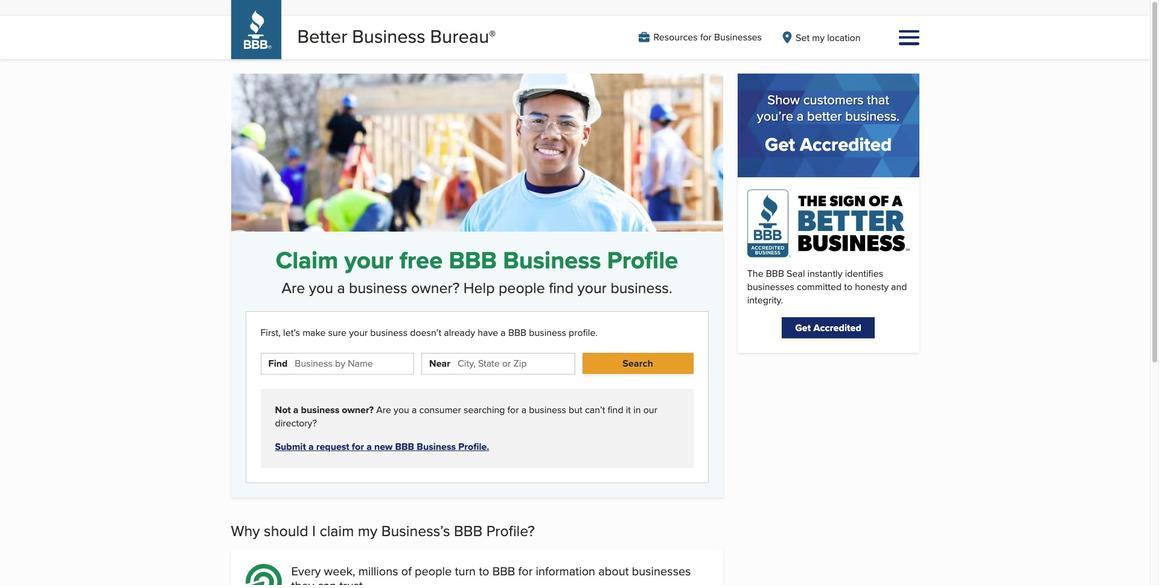 Task type: locate. For each thing, give the bounding box(es) containing it.
businesses left committed
[[748, 280, 795, 294]]

near
[[430, 357, 451, 371]]

seal
[[787, 267, 805, 281]]

1 horizontal spatial to
[[845, 280, 853, 294]]

1 vertical spatial businesses
[[632, 563, 691, 580]]

bbb inside the claim your free bbb business profile are you a business owner? help people find your business.
[[449, 243, 497, 279]]

but
[[569, 403, 583, 417]]

in
[[634, 403, 641, 417]]

for right searching
[[508, 403, 519, 417]]

0 vertical spatial are
[[282, 278, 305, 299]]

1 horizontal spatial owner?
[[411, 278, 460, 299]]

owner? left help
[[411, 278, 460, 299]]

get inside show customers that you're a better business. get accredited
[[765, 131, 796, 158]]

business inside the claim your free bbb business profile are you a business owner? help people find your business.
[[349, 278, 407, 299]]

resources
[[654, 30, 698, 44]]

0 vertical spatial you
[[309, 278, 333, 299]]

should
[[264, 521, 308, 542]]

help
[[464, 278, 495, 299]]

set
[[796, 31, 810, 44]]

why
[[231, 521, 260, 542]]

a right not
[[293, 403, 299, 417]]

business. inside show customers that you're a better business. get accredited
[[846, 106, 900, 125]]

businesses right about
[[632, 563, 691, 580]]

find inside are you a consumer searching for a business but can't find it in our directory?
[[608, 403, 624, 417]]

0 horizontal spatial my
[[358, 521, 378, 542]]

business inside the claim your free bbb business profile are you a business owner? help people find your business.
[[503, 243, 601, 279]]

you're
[[757, 106, 794, 125]]

to inside the bbb seal instantly identifies businesses committed to honesty and integrity.
[[845, 280, 853, 294]]

to right turn
[[479, 563, 490, 580]]

®
[[489, 25, 496, 44]]

1 vertical spatial get
[[796, 321, 811, 335]]

get down you're
[[765, 131, 796, 158]]

my
[[813, 31, 825, 44], [358, 521, 378, 542]]

accredited down better in the right of the page
[[800, 131, 892, 158]]

owner? inside the claim your free bbb business profile are you a business owner? help people find your business.
[[411, 278, 460, 299]]

accredited inside show customers that you're a better business. get accredited
[[800, 131, 892, 158]]

Near field
[[458, 354, 575, 374]]

your
[[345, 243, 393, 279], [578, 278, 607, 299], [349, 326, 368, 340]]

you
[[309, 278, 333, 299], [394, 403, 409, 417]]

about
[[599, 563, 629, 580]]

0 horizontal spatial are
[[282, 278, 305, 299]]

0 vertical spatial get
[[765, 131, 796, 158]]

find
[[549, 278, 574, 299], [608, 403, 624, 417]]

get accredited link
[[782, 318, 875, 339]]

the bbb accredited business seal: the sign of a better business image
[[748, 190, 910, 258]]

location
[[828, 31, 861, 44]]

1 vertical spatial to
[[479, 563, 490, 580]]

searching
[[464, 403, 505, 417]]

are up the "new" at bottom left
[[376, 403, 391, 417]]

claim your free bbb business profile are you a business owner? help people find your business.
[[276, 243, 679, 299]]

owner?
[[411, 278, 460, 299], [342, 403, 374, 417]]

sure
[[328, 326, 347, 340]]

a left the "new" at bottom left
[[367, 440, 372, 454]]

your up profile.
[[578, 278, 607, 299]]

0 vertical spatial business.
[[846, 106, 900, 125]]

people right help
[[499, 278, 545, 299]]

find left it
[[608, 403, 624, 417]]

get down committed
[[796, 321, 811, 335]]

you up make
[[309, 278, 333, 299]]

consumer
[[420, 403, 461, 417]]

resources for businesses link
[[639, 30, 762, 44]]

my right claim
[[358, 521, 378, 542]]

2 vertical spatial business
[[417, 440, 456, 454]]

get inside get accredited link
[[796, 321, 811, 335]]

bbb right have
[[509, 326, 527, 340]]

0 vertical spatial business
[[352, 23, 426, 50]]

are inside the claim your free bbb business profile are you a business owner? help people find your business.
[[282, 278, 305, 299]]

1 horizontal spatial you
[[394, 403, 409, 417]]

for inside are you a consumer searching for a business but can't find it in our directory?
[[508, 403, 519, 417]]

have
[[478, 326, 498, 340]]

bbb inside the bbb seal instantly identifies businesses committed to honesty and integrity.
[[766, 267, 785, 281]]

business
[[352, 23, 426, 50], [503, 243, 601, 279], [417, 440, 456, 454]]

request
[[316, 440, 350, 454]]

bbb
[[449, 243, 497, 279], [766, 267, 785, 281], [509, 326, 527, 340], [395, 440, 414, 454], [454, 521, 483, 542], [493, 563, 515, 580]]

profile
[[607, 243, 679, 279]]

businesses inside every week, millions of people turn to bbb for information about businesses they can trust.
[[632, 563, 691, 580]]

1 vertical spatial people
[[415, 563, 452, 580]]

make
[[303, 326, 326, 340]]

1 vertical spatial owner?
[[342, 403, 374, 417]]

0 vertical spatial owner?
[[411, 278, 460, 299]]

to left "honesty"
[[845, 280, 853, 294]]

find
[[268, 357, 288, 371]]

find up profile.
[[549, 278, 574, 299]]

that
[[868, 90, 890, 109]]

1 horizontal spatial people
[[499, 278, 545, 299]]

a right searching
[[522, 403, 527, 417]]

accredited
[[800, 131, 892, 158], [814, 321, 862, 335]]

0 horizontal spatial businesses
[[632, 563, 691, 580]]

show
[[768, 90, 800, 109]]

0 horizontal spatial you
[[309, 278, 333, 299]]

are up let's at the left bottom of the page
[[282, 278, 305, 299]]

every week, millions of people turn to bbb for information about businesses they can trust.
[[291, 563, 691, 586]]

you left consumer
[[394, 403, 409, 417]]

to
[[845, 280, 853, 294], [479, 563, 490, 580]]

0 horizontal spatial find
[[549, 278, 574, 299]]

better business bureau ®
[[297, 23, 496, 50]]

bbb right the
[[766, 267, 785, 281]]

1 horizontal spatial are
[[376, 403, 391, 417]]

find inside the claim your free bbb business profile are you a business owner? help people find your business.
[[549, 278, 574, 299]]

turn
[[455, 563, 476, 580]]

0 vertical spatial businesses
[[748, 280, 795, 294]]

people inside every week, millions of people turn to bbb for information about businesses they can trust.
[[415, 563, 452, 580]]

0 horizontal spatial to
[[479, 563, 490, 580]]

profile?
[[487, 521, 535, 542]]

1 vertical spatial find
[[608, 403, 624, 417]]

1 horizontal spatial find
[[608, 403, 624, 417]]

a inside the claim your free bbb business profile are you a business owner? help people find your business.
[[337, 278, 345, 299]]

a
[[797, 106, 804, 125], [337, 278, 345, 299], [501, 326, 506, 340], [293, 403, 299, 417], [412, 403, 417, 417], [522, 403, 527, 417], [309, 440, 314, 454], [367, 440, 372, 454]]

0 vertical spatial people
[[499, 278, 545, 299]]

1 vertical spatial you
[[394, 403, 409, 417]]

a up sure
[[337, 278, 345, 299]]

people right "of"
[[415, 563, 452, 580]]

0 vertical spatial to
[[845, 280, 853, 294]]

1 vertical spatial are
[[376, 403, 391, 417]]

free
[[400, 243, 443, 279]]

1 vertical spatial business
[[503, 243, 601, 279]]

1 horizontal spatial my
[[813, 31, 825, 44]]

business's
[[382, 521, 450, 542]]

owner? up 'submit a request for a new bbb business profile.'
[[342, 403, 374, 417]]

bbb right turn
[[493, 563, 515, 580]]

business
[[349, 278, 407, 299], [370, 326, 408, 340], [529, 326, 567, 340], [301, 403, 340, 417], [529, 403, 567, 417]]

0 vertical spatial accredited
[[800, 131, 892, 158]]

my right set
[[813, 31, 825, 44]]

can't
[[585, 403, 605, 417]]

show customers that you're a better business. get accredited
[[757, 90, 900, 158]]

they
[[291, 577, 314, 586]]

for left the information
[[519, 563, 533, 580]]

1 horizontal spatial business.
[[846, 106, 900, 125]]

businesses
[[748, 280, 795, 294], [632, 563, 691, 580]]

our
[[644, 403, 658, 417]]

a left better in the right of the page
[[797, 106, 804, 125]]

businesses inside the bbb seal instantly identifies businesses committed to honesty and integrity.
[[748, 280, 795, 294]]

your right sure
[[349, 326, 368, 340]]

1 horizontal spatial businesses
[[748, 280, 795, 294]]

not
[[275, 403, 291, 417]]

are
[[282, 278, 305, 299], [376, 403, 391, 417]]

you inside are you a consumer searching for a business but can't find it in our directory?
[[394, 403, 409, 417]]

1 vertical spatial my
[[358, 521, 378, 542]]

0 vertical spatial find
[[549, 278, 574, 299]]

claim
[[276, 243, 338, 279]]

1 vertical spatial business.
[[611, 278, 673, 299]]

already
[[444, 326, 475, 340]]

0 horizontal spatial business.
[[611, 278, 673, 299]]

accredited down the bbb seal instantly identifies businesses committed to honesty and integrity.
[[814, 321, 862, 335]]

people
[[499, 278, 545, 299], [415, 563, 452, 580]]

of
[[402, 563, 412, 580]]

are you a consumer searching for a business but can't find it in our directory?
[[275, 403, 658, 431]]

for
[[701, 30, 712, 44], [508, 403, 519, 417], [352, 440, 364, 454], [519, 563, 533, 580]]

get
[[765, 131, 796, 158], [796, 321, 811, 335]]

business inside are you a consumer searching for a business but can't find it in our directory?
[[529, 403, 567, 417]]

0 horizontal spatial people
[[415, 563, 452, 580]]

business.
[[846, 106, 900, 125], [611, 278, 673, 299]]

bbb right the free
[[449, 243, 497, 279]]



Task type: describe. For each thing, give the bounding box(es) containing it.
resources for businesses
[[654, 30, 762, 44]]

why should i claim my business's bbb profile?
[[231, 521, 535, 542]]

claim
[[320, 521, 354, 542]]

are inside are you a consumer searching for a business but can't find it in our directory?
[[376, 403, 391, 417]]

first,
[[261, 326, 281, 340]]

profile.
[[569, 326, 598, 340]]

directory?
[[275, 417, 317, 431]]

new
[[374, 440, 393, 454]]

information
[[536, 563, 596, 580]]

submit a request for a new bbb business profile. link
[[275, 440, 489, 454]]

integrity.
[[748, 294, 784, 308]]

the bbb seal instantly identifies businesses committed to honesty and integrity.
[[748, 267, 908, 308]]

a inside show customers that you're a better business. get accredited
[[797, 106, 804, 125]]

better
[[297, 23, 348, 50]]

get accredited
[[796, 321, 862, 335]]

better
[[808, 106, 842, 125]]

business. inside the claim your free bbb business profile are you a business owner? help people find your business.
[[611, 278, 673, 299]]

submit
[[275, 440, 306, 454]]

people inside the claim your free bbb business profile are you a business owner? help people find your business.
[[499, 278, 545, 299]]

doesn't
[[410, 326, 442, 340]]

customers
[[804, 90, 864, 109]]

not a business owner?
[[275, 403, 374, 417]]

honesty
[[855, 280, 889, 294]]

0 horizontal spatial owner?
[[342, 403, 374, 417]]

identifies
[[845, 267, 884, 281]]

week,
[[324, 563, 355, 580]]

bbb inside every week, millions of people turn to bbb for information about businesses they can trust.
[[493, 563, 515, 580]]

0 vertical spatial my
[[813, 31, 825, 44]]

let's
[[283, 326, 300, 340]]

your left the free
[[345, 243, 393, 279]]

bureau
[[430, 23, 489, 50]]

the
[[748, 267, 764, 281]]

for right resources
[[701, 30, 712, 44]]

bbb up turn
[[454, 521, 483, 542]]

search
[[623, 357, 654, 371]]

1 vertical spatial accredited
[[814, 321, 862, 335]]

submit a request for a new bbb business profile.
[[275, 440, 489, 454]]

can
[[317, 577, 336, 586]]

a right submit
[[309, 440, 314, 454]]

millions
[[359, 563, 398, 580]]

trust.
[[340, 577, 366, 586]]

profile.
[[459, 440, 489, 454]]

you inside the claim your free bbb business profile are you a business owner? help people find your business.
[[309, 278, 333, 299]]

a right have
[[501, 326, 506, 340]]

for right 'request'
[[352, 440, 364, 454]]

it
[[626, 403, 631, 417]]

for inside every week, millions of people turn to bbb for information about businesses they can trust.
[[519, 563, 533, 580]]

first, let's make sure your business doesn't already have a bbb business profile.
[[261, 326, 598, 340]]

and
[[892, 280, 908, 294]]

every
[[291, 563, 321, 580]]

bbb right the "new" at bottom left
[[395, 440, 414, 454]]

set my location
[[796, 31, 861, 44]]

a left consumer
[[412, 403, 417, 417]]

search button
[[583, 353, 694, 375]]

i
[[312, 521, 316, 542]]

to inside every week, millions of people turn to bbb for information about businesses they can trust.
[[479, 563, 490, 580]]

committed
[[797, 280, 842, 294]]

instantly
[[808, 267, 843, 281]]

businesses
[[715, 30, 762, 44]]

Find search field
[[295, 354, 414, 374]]



Task type: vqa. For each thing, say whether or not it's contained in the screenshot.
leftmost the to
yes



